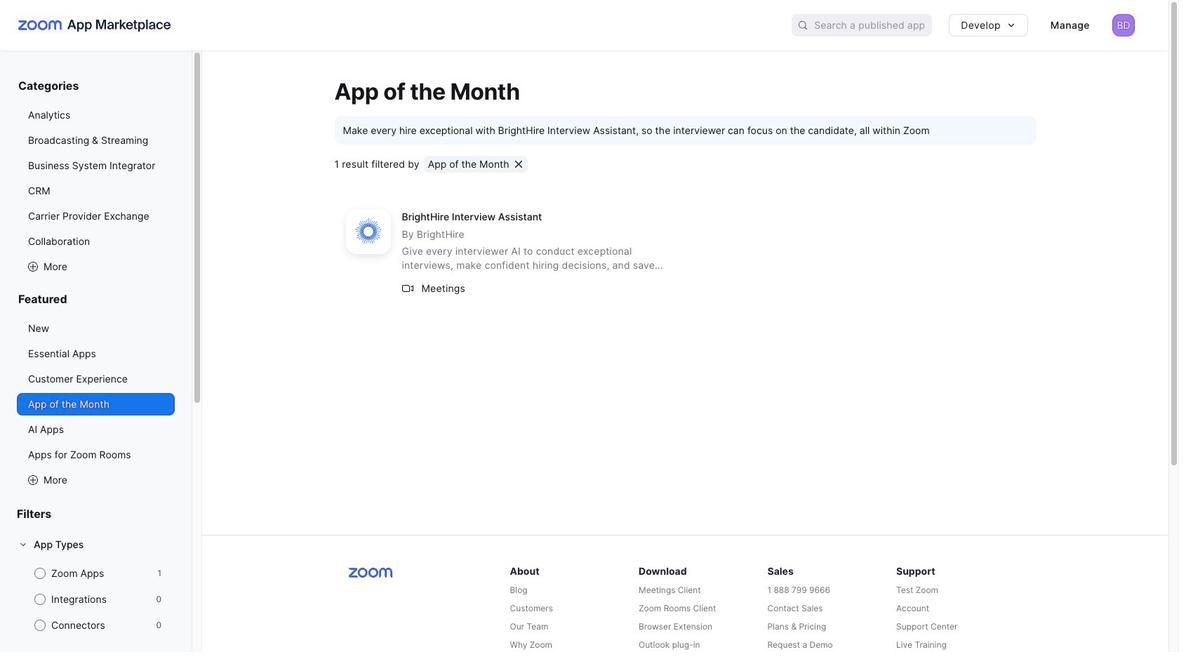 Task type: vqa. For each thing, say whether or not it's contained in the screenshot.
Search a published app element
yes



Task type: locate. For each thing, give the bounding box(es) containing it.
banner
[[0, 0, 1169, 51]]

Search text field
[[814, 15, 932, 35]]



Task type: describe. For each thing, give the bounding box(es) containing it.
search a published app element
[[792, 14, 932, 36]]

current user is barb dwyer element
[[1112, 14, 1135, 36]]



